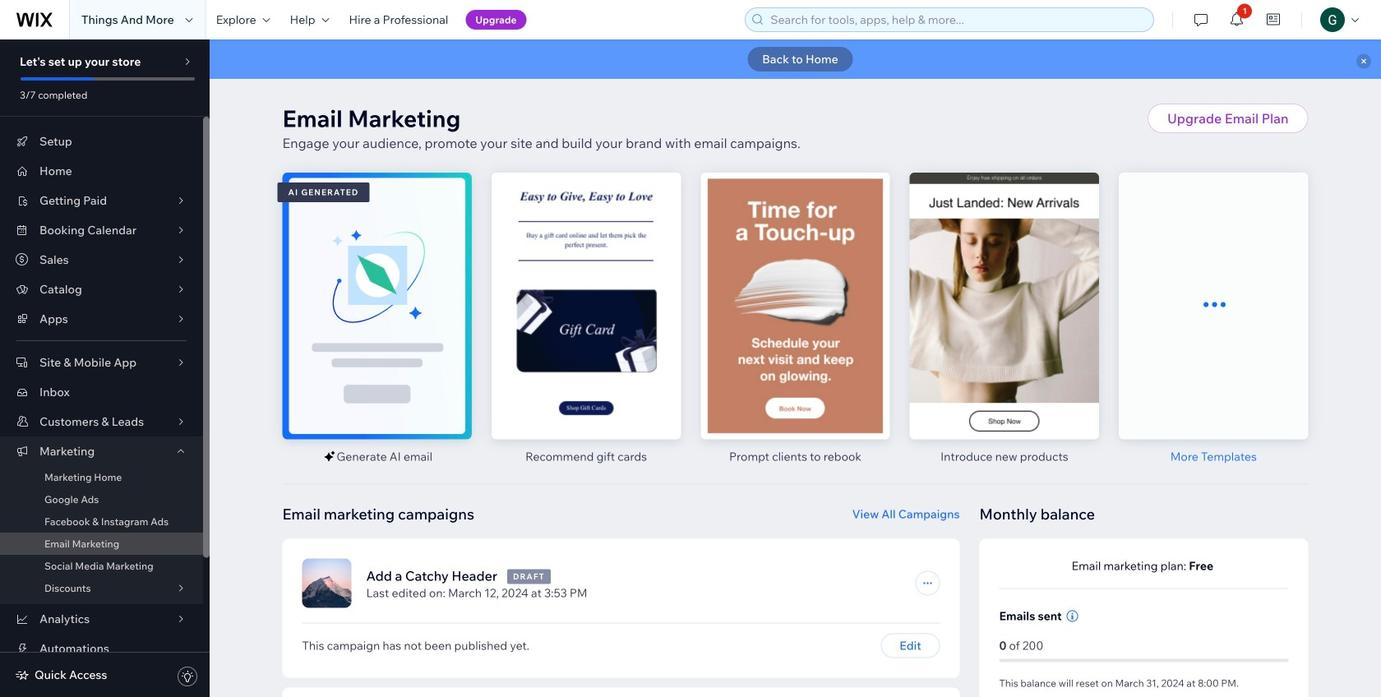 Task type: describe. For each thing, give the bounding box(es) containing it.
Search for tools, apps, help & more... field
[[766, 8, 1149, 31]]



Task type: locate. For each thing, give the bounding box(es) containing it.
alert
[[210, 39, 1381, 79]]

sidebar element
[[0, 39, 210, 697]]



Task type: vqa. For each thing, say whether or not it's contained in the screenshot.
0 field
no



